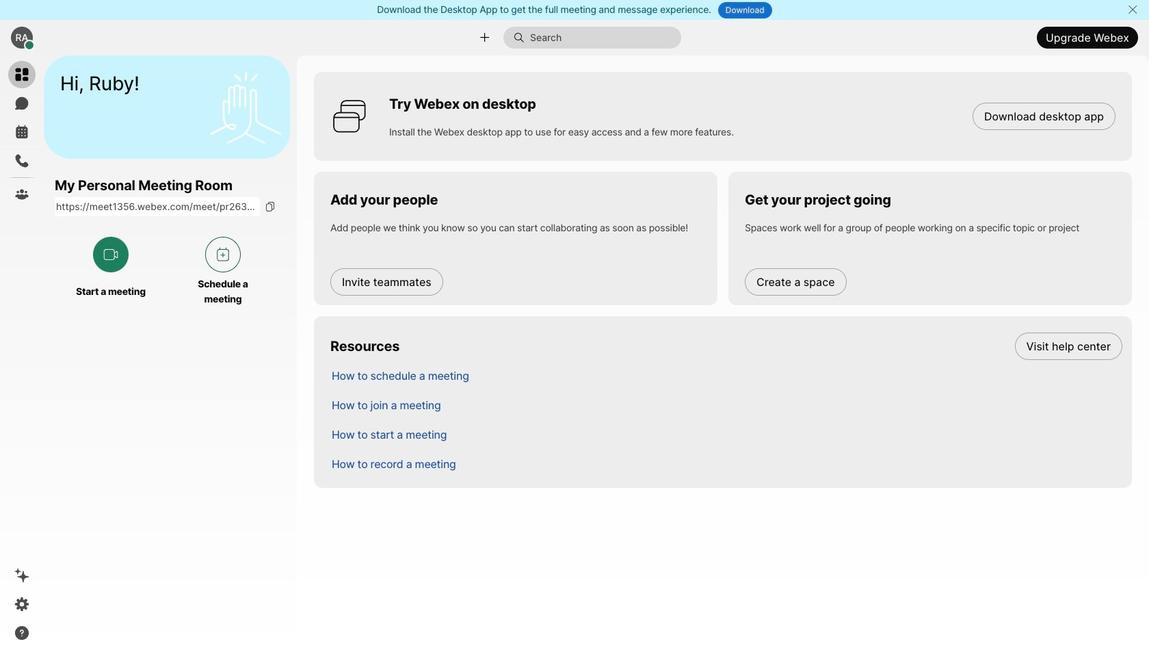 Task type: describe. For each thing, give the bounding box(es) containing it.
webex tab list
[[8, 61, 36, 208]]

two hands high fiving image
[[205, 66, 287, 148]]

5 list item from the top
[[321, 449, 1133, 478]]

1 list item from the top
[[321, 331, 1133, 361]]

2 list item from the top
[[321, 361, 1133, 390]]

4 list item from the top
[[321, 420, 1133, 449]]



Task type: vqa. For each thing, say whether or not it's contained in the screenshot.
third list item from the bottom of the page
yes



Task type: locate. For each thing, give the bounding box(es) containing it.
None text field
[[55, 197, 260, 216]]

3 list item from the top
[[321, 390, 1133, 420]]

cancel_16 image
[[1128, 4, 1139, 15]]

navigation
[[0, 55, 44, 659]]

list item
[[321, 331, 1133, 361], [321, 361, 1133, 390], [321, 390, 1133, 420], [321, 420, 1133, 449], [321, 449, 1133, 478]]



